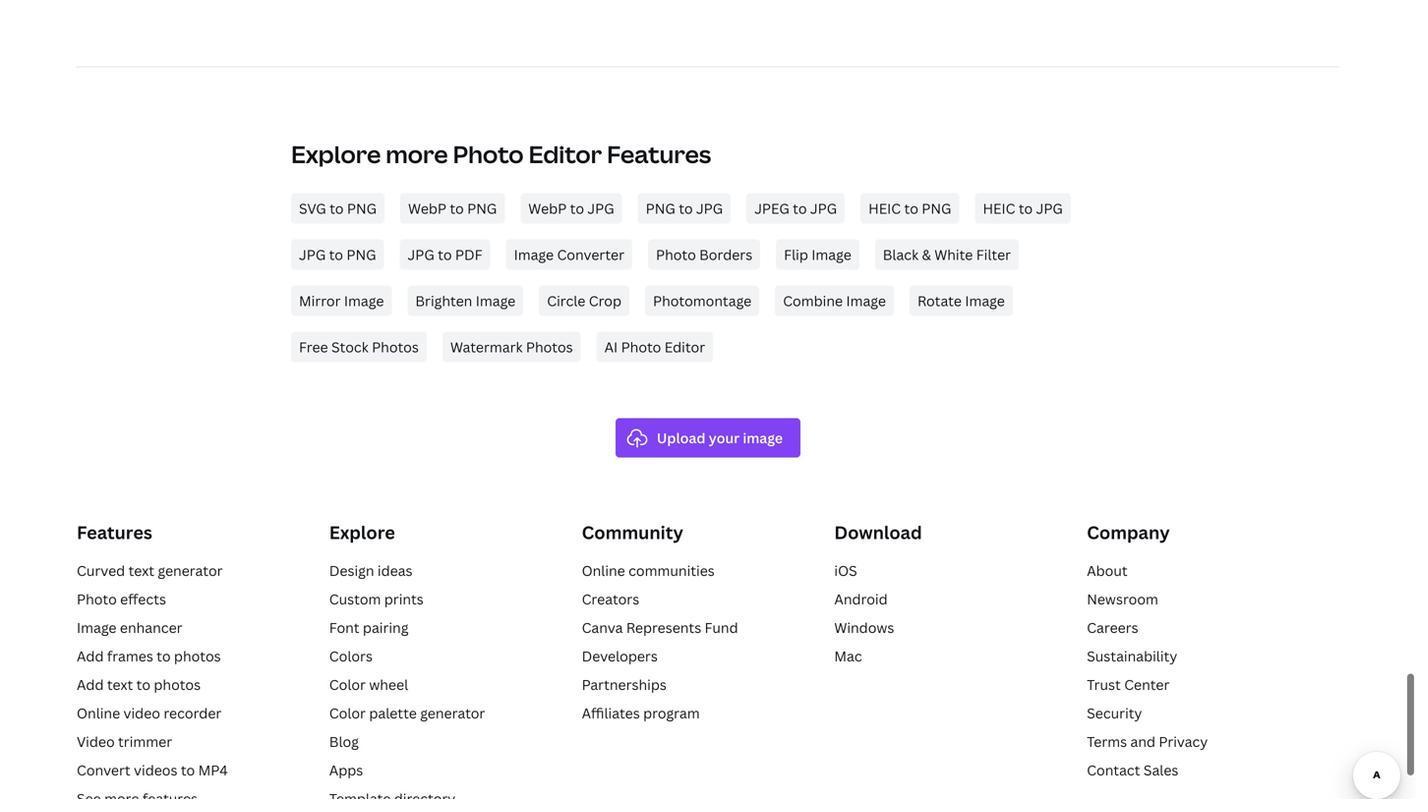 Task type: locate. For each thing, give the bounding box(es) containing it.
photo effects link
[[77, 590, 166, 609]]

combine image link
[[775, 286, 894, 316]]

features up png to jpg link
[[607, 138, 711, 170]]

jpg for webp to jpg
[[588, 199, 615, 218]]

png for jpg to png
[[347, 245, 376, 264]]

to inside "link"
[[450, 199, 464, 218]]

photo
[[453, 138, 524, 170], [656, 245, 696, 264], [621, 338, 661, 357], [77, 590, 117, 609]]

free
[[299, 338, 328, 357]]

text
[[128, 562, 154, 580], [107, 676, 133, 694]]

mac link
[[835, 647, 862, 666]]

png up mirror image link
[[347, 245, 376, 264]]

ios link
[[835, 562, 858, 580]]

features up curved
[[77, 521, 152, 545]]

to for webp to png
[[450, 199, 464, 218]]

photos down circle
[[526, 338, 573, 357]]

center
[[1125, 676, 1170, 694]]

generator inside curved text generator photo effects image enhancer add frames to photos add text to photos online video recorder video trimmer convert videos to mp4
[[158, 562, 223, 580]]

add left frames
[[77, 647, 104, 666]]

image inside flip image "link"
[[812, 245, 852, 264]]

png right svg
[[347, 199, 377, 218]]

1 horizontal spatial heic
[[983, 199, 1016, 218]]

heic up black
[[869, 199, 901, 218]]

free stock photos
[[299, 338, 419, 357]]

webp for webp to png
[[408, 199, 447, 218]]

rotate image link
[[910, 286, 1013, 316]]

photo borders link
[[648, 240, 761, 270]]

more
[[386, 138, 448, 170]]

0 horizontal spatial heic
[[869, 199, 901, 218]]

explore
[[291, 138, 381, 170], [329, 521, 395, 545]]

2 heic from the left
[[983, 199, 1016, 218]]

heic up filter at the top of page
[[983, 199, 1016, 218]]

convert videos to mp4 link
[[77, 761, 228, 780]]

pdf
[[455, 245, 483, 264]]

png up photo borders
[[646, 199, 676, 218]]

jpg to pdf link
[[400, 240, 490, 270]]

to right jpeg
[[793, 199, 807, 218]]

privacy
[[1159, 733, 1208, 752]]

and
[[1131, 733, 1156, 752]]

image inside curved text generator photo effects image enhancer add frames to photos add text to photos online video recorder video trimmer convert videos to mp4
[[77, 619, 117, 637]]

1 vertical spatial text
[[107, 676, 133, 694]]

1 vertical spatial photos
[[154, 676, 201, 694]]

0 horizontal spatial photos
[[372, 338, 419, 357]]

newsroom link
[[1087, 590, 1159, 609]]

color down colors
[[329, 676, 366, 694]]

jpg inside png to jpg link
[[696, 199, 723, 218]]

ai photo editor link
[[597, 332, 713, 363]]

security
[[1087, 704, 1143, 723]]

combine image
[[783, 292, 886, 310]]

design
[[329, 562, 374, 580]]

0 vertical spatial editor
[[529, 138, 602, 170]]

heic to png link
[[861, 193, 960, 224]]

to up the image converter link at left top
[[570, 199, 584, 218]]

1 vertical spatial explore
[[329, 521, 395, 545]]

2 color from the top
[[329, 704, 366, 723]]

to up photo borders
[[679, 199, 693, 218]]

image up watermark
[[476, 292, 516, 310]]

image inside mirror image link
[[344, 292, 384, 310]]

0 vertical spatial features
[[607, 138, 711, 170]]

flip image
[[784, 245, 852, 264]]

about newsroom careers sustainability trust center security terms and privacy contact sales
[[1087, 562, 1208, 780]]

png inside "link"
[[467, 199, 497, 218]]

0 horizontal spatial features
[[77, 521, 152, 545]]

sustainability
[[1087, 647, 1178, 666]]

0 vertical spatial add
[[77, 647, 104, 666]]

generator inside the design ideas custom prints font pairing colors color wheel color palette generator blog apps
[[420, 704, 485, 723]]

windows link
[[835, 619, 895, 637]]

0 horizontal spatial webp
[[408, 199, 447, 218]]

ai
[[605, 338, 618, 357]]

video
[[124, 704, 160, 723]]

photo inside curved text generator photo effects image enhancer add frames to photos add text to photos online video recorder video trimmer convert videos to mp4
[[77, 590, 117, 609]]

image for mirror image
[[344, 292, 384, 310]]

text up the effects
[[128, 562, 154, 580]]

generator right palette
[[420, 704, 485, 723]]

heic to png
[[869, 199, 952, 218]]

color palette generator link
[[329, 704, 485, 723]]

to up black & white filter link
[[1019, 199, 1033, 218]]

curved text generator photo effects image enhancer add frames to photos add text to photos online video recorder video trimmer convert videos to mp4
[[77, 562, 228, 780]]

heic
[[869, 199, 901, 218], [983, 199, 1016, 218]]

editor up webp to jpg link
[[529, 138, 602, 170]]

0 vertical spatial generator
[[158, 562, 223, 580]]

to up black
[[905, 199, 919, 218]]

mirror image
[[299, 292, 384, 310]]

1 vertical spatial features
[[77, 521, 152, 545]]

image right the flip
[[812, 245, 852, 264]]

to for heic to jpg
[[1019, 199, 1033, 218]]

heic for heic to jpg
[[983, 199, 1016, 218]]

jpg inside webp to jpg link
[[588, 199, 615, 218]]

png up the &
[[922, 199, 952, 218]]

color wheel link
[[329, 676, 408, 694]]

1 vertical spatial color
[[329, 704, 366, 723]]

online up video
[[77, 704, 120, 723]]

jpg to png link
[[291, 240, 384, 270]]

image inside combine image link
[[846, 292, 886, 310]]

program
[[643, 704, 700, 723]]

color
[[329, 676, 366, 694], [329, 704, 366, 723]]

image right rotate
[[965, 292, 1005, 310]]

webp up jpg to pdf
[[408, 199, 447, 218]]

1 webp from the left
[[408, 199, 447, 218]]

photo down curved
[[77, 590, 117, 609]]

black
[[883, 245, 919, 264]]

1 horizontal spatial editor
[[665, 338, 705, 357]]

black & white filter link
[[875, 240, 1019, 270]]

0 vertical spatial online
[[582, 562, 625, 580]]

explore for explore more photo editor features
[[291, 138, 381, 170]]

mac
[[835, 647, 862, 666]]

jpg inside "heic to jpg" link
[[1036, 199, 1063, 218]]

photos up recorder
[[154, 676, 201, 694]]

text down frames
[[107, 676, 133, 694]]

0 vertical spatial photos
[[174, 647, 221, 666]]

photos down enhancer
[[174, 647, 221, 666]]

generator up the effects
[[158, 562, 223, 580]]

image inside brighten image link
[[476, 292, 516, 310]]

to down "svg to png"
[[329, 245, 343, 264]]

photos
[[174, 647, 221, 666], [154, 676, 201, 694]]

0 vertical spatial color
[[329, 676, 366, 694]]

png up pdf
[[467, 199, 497, 218]]

image right "mirror"
[[344, 292, 384, 310]]

1 horizontal spatial generator
[[420, 704, 485, 723]]

to right svg
[[330, 199, 344, 218]]

1 horizontal spatial photos
[[526, 338, 573, 357]]

1 vertical spatial add
[[77, 676, 104, 694]]

flip
[[784, 245, 809, 264]]

enhancer
[[120, 619, 183, 637]]

to for svg to png
[[330, 199, 344, 218]]

1 vertical spatial online
[[77, 704, 120, 723]]

webp up the image converter link at left top
[[529, 199, 567, 218]]

1 horizontal spatial webp
[[529, 199, 567, 218]]

online inside curved text generator photo effects image enhancer add frames to photos add text to photos online video recorder video trimmer convert videos to mp4
[[77, 704, 120, 723]]

to for jpg to pdf
[[438, 245, 452, 264]]

jpg inside "jpeg to jpg" link
[[811, 199, 837, 218]]

image converter link
[[506, 240, 633, 270]]

png for svg to png
[[347, 199, 377, 218]]

0 horizontal spatial generator
[[158, 562, 223, 580]]

explore up design ideas link
[[329, 521, 395, 545]]

png to jpg
[[646, 199, 723, 218]]

ios
[[835, 562, 858, 580]]

image
[[514, 245, 554, 264], [812, 245, 852, 264], [344, 292, 384, 310], [476, 292, 516, 310], [846, 292, 886, 310], [965, 292, 1005, 310], [77, 619, 117, 637]]

webp inside "link"
[[408, 199, 447, 218]]

1 heic from the left
[[869, 199, 901, 218]]

terms
[[1087, 733, 1128, 752]]

to up jpg to pdf
[[450, 199, 464, 218]]

editor
[[529, 138, 602, 170], [665, 338, 705, 357]]

2 webp from the left
[[529, 199, 567, 218]]

crop
[[589, 292, 622, 310]]

online up "creators"
[[582, 562, 625, 580]]

developers link
[[582, 647, 658, 666]]

image inside "rotate image" link
[[965, 292, 1005, 310]]

add
[[77, 647, 104, 666], [77, 676, 104, 694]]

image for combine image
[[846, 292, 886, 310]]

generator
[[158, 562, 223, 580], [420, 704, 485, 723]]

image right combine
[[846, 292, 886, 310]]

jpeg to jpg
[[755, 199, 837, 218]]

0 horizontal spatial online
[[77, 704, 120, 723]]

canva represents fund link
[[582, 619, 738, 637]]

editor down photomontage link
[[665, 338, 705, 357]]

0 vertical spatial explore
[[291, 138, 381, 170]]

1 horizontal spatial online
[[582, 562, 625, 580]]

prints
[[384, 590, 424, 609]]

blog
[[329, 733, 359, 752]]

photomontage
[[653, 292, 752, 310]]

photos right stock
[[372, 338, 419, 357]]

jpeg
[[755, 199, 790, 218]]

to for png to jpg
[[679, 199, 693, 218]]

photo up webp to png
[[453, 138, 524, 170]]

color up blog
[[329, 704, 366, 723]]

to left mp4
[[181, 761, 195, 780]]

to left pdf
[[438, 245, 452, 264]]

design ideas custom prints font pairing colors color wheel color palette generator blog apps
[[329, 562, 485, 780]]

custom prints link
[[329, 590, 424, 609]]

sales
[[1144, 761, 1179, 780]]

jpg
[[588, 199, 615, 218], [696, 199, 723, 218], [811, 199, 837, 218], [1036, 199, 1063, 218], [299, 245, 326, 264], [408, 245, 435, 264]]

affiliates program link
[[582, 704, 700, 723]]

1 vertical spatial generator
[[420, 704, 485, 723]]

about link
[[1087, 562, 1128, 580]]

mirror image link
[[291, 286, 392, 316]]

add up video
[[77, 676, 104, 694]]

explore up "svg to png"
[[291, 138, 381, 170]]

svg
[[299, 199, 326, 218]]

photo down png to jpg
[[656, 245, 696, 264]]

image down the photo effects link
[[77, 619, 117, 637]]

trust
[[1087, 676, 1121, 694]]

curved
[[77, 562, 125, 580]]

font
[[329, 619, 360, 637]]



Task type: describe. For each thing, give the bounding box(es) containing it.
design ideas link
[[329, 562, 413, 580]]

converter
[[557, 245, 625, 264]]

online communities creators canva represents fund developers partnerships affiliates program
[[582, 562, 738, 723]]

webp to jpg
[[529, 199, 615, 218]]

mirror
[[299, 292, 341, 310]]

circle crop
[[547, 292, 622, 310]]

image enhancer link
[[77, 619, 183, 637]]

add text to photos link
[[77, 676, 201, 694]]

watermark photos link
[[443, 332, 581, 363]]

developers
[[582, 647, 658, 666]]

to for heic to png
[[905, 199, 919, 218]]

curved text generator link
[[77, 562, 223, 580]]

watermark
[[450, 338, 523, 357]]

ideas
[[378, 562, 413, 580]]

palette
[[369, 704, 417, 723]]

explore for explore
[[329, 521, 395, 545]]

careers
[[1087, 619, 1139, 637]]

circle crop link
[[539, 286, 630, 316]]

ios android windows mac
[[835, 562, 895, 666]]

explore more photo editor features
[[291, 138, 711, 170]]

image up circle
[[514, 245, 554, 264]]

circle
[[547, 292, 586, 310]]

0 vertical spatial text
[[128, 562, 154, 580]]

svg to png link
[[291, 193, 385, 224]]

newsroom
[[1087, 590, 1159, 609]]

android link
[[835, 590, 888, 609]]

font pairing link
[[329, 619, 409, 637]]

jpg for png to jpg
[[696, 199, 723, 218]]

represents
[[627, 619, 702, 637]]

png for heic to png
[[922, 199, 952, 218]]

filter
[[977, 245, 1011, 264]]

creators link
[[582, 590, 640, 609]]

rotate image
[[918, 292, 1005, 310]]

flip image link
[[776, 240, 860, 270]]

jpeg to jpg link
[[747, 193, 845, 224]]

fund
[[705, 619, 738, 637]]

apps link
[[329, 761, 363, 780]]

heic for heic to png
[[869, 199, 901, 218]]

videos
[[134, 761, 178, 780]]

image for flip image
[[812, 245, 852, 264]]

recorder
[[164, 704, 222, 723]]

community
[[582, 521, 684, 545]]

to down enhancer
[[157, 647, 171, 666]]

contact sales link
[[1087, 761, 1179, 780]]

jpg for jpeg to jpg
[[811, 199, 837, 218]]

contact
[[1087, 761, 1141, 780]]

effects
[[120, 590, 166, 609]]

borders
[[700, 245, 753, 264]]

sustainability link
[[1087, 647, 1178, 666]]

windows
[[835, 619, 895, 637]]

1 vertical spatial editor
[[665, 338, 705, 357]]

2 photos from the left
[[526, 338, 573, 357]]

online inside online communities creators canva represents fund developers partnerships affiliates program
[[582, 562, 625, 580]]

2 add from the top
[[77, 676, 104, 694]]

photo right "ai"
[[621, 338, 661, 357]]

to for jpg to png
[[329, 245, 343, 264]]

webp to jpg link
[[521, 193, 622, 224]]

photomontage link
[[645, 286, 760, 316]]

image for brighten image
[[476, 292, 516, 310]]

jpg for heic to jpg
[[1036, 199, 1063, 218]]

1 color from the top
[[329, 676, 366, 694]]

rotate
[[918, 292, 962, 310]]

convert
[[77, 761, 131, 780]]

jpg inside the jpg to png link
[[299, 245, 326, 264]]

&
[[922, 245, 931, 264]]

image for rotate image
[[965, 292, 1005, 310]]

1 photos from the left
[[372, 338, 419, 357]]

white
[[935, 245, 973, 264]]

watermark photos
[[450, 338, 573, 357]]

android
[[835, 590, 888, 609]]

black & white filter
[[883, 245, 1011, 264]]

to for jpeg to jpg
[[793, 199, 807, 218]]

webp for webp to jpg
[[529, 199, 567, 218]]

colors link
[[329, 647, 373, 666]]

free stock photos link
[[291, 332, 427, 363]]

photo borders
[[656, 245, 753, 264]]

jpg inside jpg to pdf link
[[408, 245, 435, 264]]

1 add from the top
[[77, 647, 104, 666]]

trust center link
[[1087, 676, 1170, 694]]

jpg to pdf
[[408, 245, 483, 264]]

add frames to photos link
[[77, 647, 221, 666]]

trimmer
[[118, 733, 172, 752]]

png for webp to png
[[467, 199, 497, 218]]

webp to png
[[408, 199, 497, 218]]

company
[[1087, 521, 1170, 545]]

1 horizontal spatial features
[[607, 138, 711, 170]]

mp4
[[198, 761, 228, 780]]

terms and privacy link
[[1087, 733, 1208, 752]]

to up video
[[136, 676, 151, 694]]

affiliates
[[582, 704, 640, 723]]

ai photo editor
[[605, 338, 705, 357]]

jpg to png
[[299, 245, 376, 264]]

stock
[[332, 338, 369, 357]]

colors
[[329, 647, 373, 666]]

to for webp to jpg
[[570, 199, 584, 218]]

pairing
[[363, 619, 409, 637]]

0 horizontal spatial editor
[[529, 138, 602, 170]]

video trimmer link
[[77, 733, 172, 752]]

svg to png
[[299, 199, 377, 218]]

webp to png link
[[400, 193, 505, 224]]



Task type: vqa. For each thing, say whether or not it's contained in the screenshot.
right 'modifier'
no



